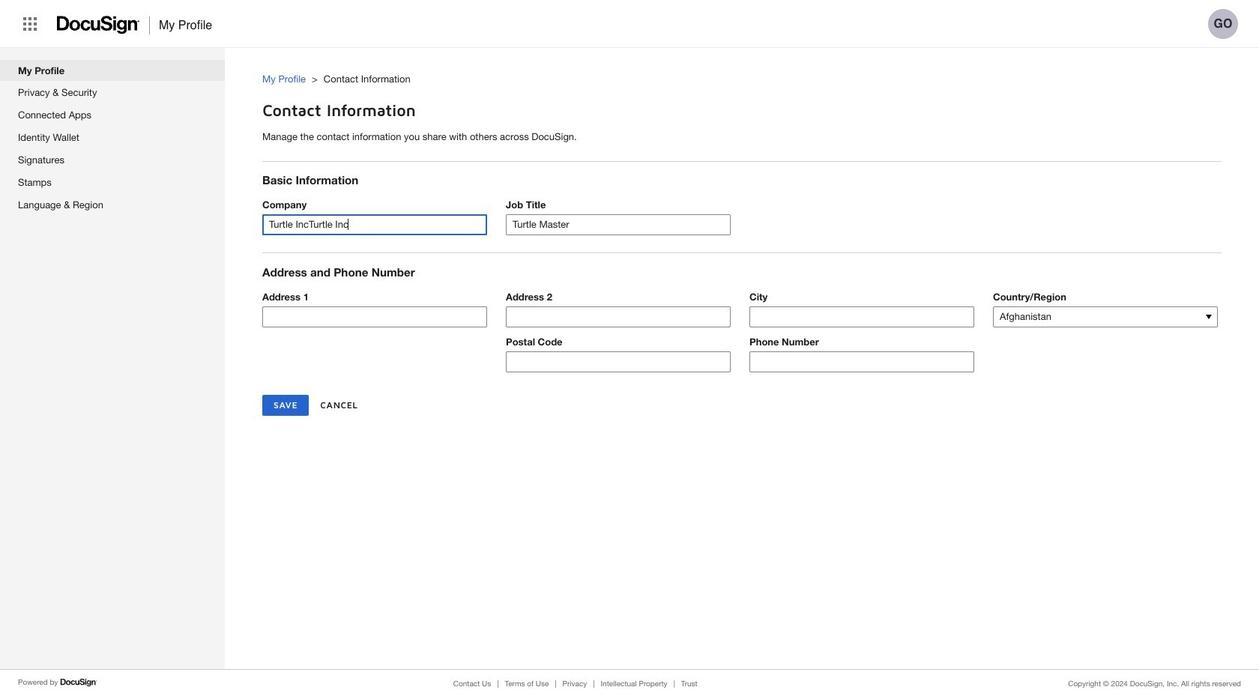 Task type: locate. For each thing, give the bounding box(es) containing it.
docusign image
[[57, 11, 140, 39], [60, 677, 98, 689]]

1 vertical spatial docusign image
[[60, 677, 98, 689]]

None text field
[[507, 215, 730, 235], [263, 307, 486, 327], [750, 307, 974, 327], [507, 352, 730, 372], [507, 215, 730, 235], [263, 307, 486, 327], [750, 307, 974, 327], [507, 352, 730, 372]]

None text field
[[263, 215, 486, 235], [507, 307, 730, 327], [750, 352, 974, 372], [263, 215, 486, 235], [507, 307, 730, 327], [750, 352, 974, 372]]



Task type: describe. For each thing, give the bounding box(es) containing it.
0 vertical spatial docusign image
[[57, 11, 140, 39]]

breadcrumb region
[[262, 58, 1259, 90]]



Task type: vqa. For each thing, say whether or not it's contained in the screenshot.
THE "DOCUSIGN" IMAGE
yes



